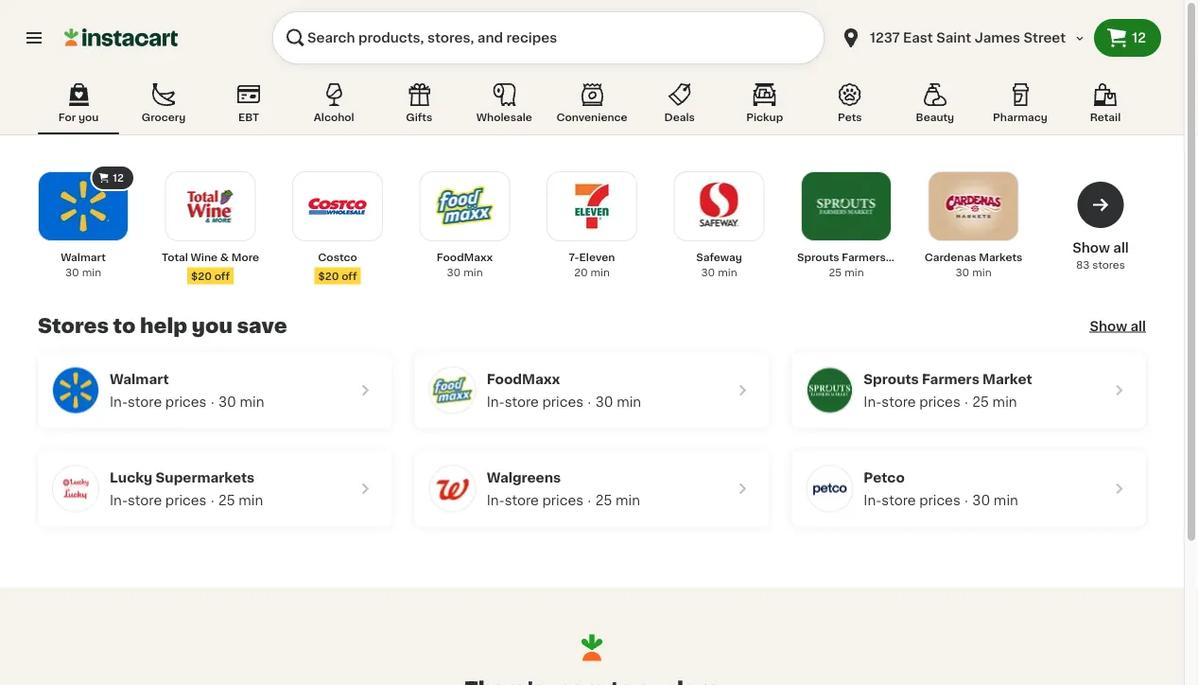Task type: describe. For each thing, give the bounding box(es) containing it.
stores
[[38, 316, 109, 336]]

1 1237 east saint james street button from the left
[[833, 11, 1095, 64]]

shop categories tab list
[[38, 79, 1147, 134]]

30 inside safeway 30 min
[[702, 267, 716, 278]]

you inside tab panel
[[192, 316, 233, 336]]

30 min for walmart
[[219, 395, 264, 408]]

7-eleven 20 min
[[569, 252, 615, 278]]

deals button
[[639, 79, 721, 134]]

walmart image
[[53, 368, 98, 413]]

ebt button
[[208, 79, 290, 134]]

store for lucky supermarkets
[[128, 493, 162, 507]]

in- for lucky supermarkets
[[110, 493, 128, 507]]

min inside walmart 30 min
[[82, 267, 101, 278]]

costco $20 off
[[318, 252, 357, 281]]

store for walmart
[[128, 395, 162, 408]]

in- for petco
[[864, 493, 882, 507]]

saint
[[937, 31, 972, 44]]

show for show all 83 stores
[[1073, 241, 1111, 255]]

sprouts for sprouts farmers market 25 min
[[798, 252, 840, 263]]

beauty button
[[895, 79, 976, 134]]

beauty
[[917, 112, 955, 123]]

show all 83 stores
[[1073, 241, 1130, 270]]

street
[[1024, 31, 1067, 44]]

sprouts farmers market 25 min
[[798, 252, 927, 278]]

foodmaxx for foodmaxx 30 min
[[437, 252, 493, 263]]

alcohol button
[[294, 79, 375, 134]]

east
[[904, 31, 934, 44]]

store for petco
[[882, 493, 917, 507]]

pets
[[838, 112, 863, 123]]

james
[[975, 31, 1021, 44]]

in-store prices for lucky supermarkets
[[110, 493, 207, 507]]

stores to help you save tab panel
[[28, 165, 1156, 527]]

walgreens
[[487, 471, 561, 484]]

show for show all
[[1091, 319, 1128, 333]]

costco image
[[306, 174, 370, 238]]

30 inside cardenas markets 30 min
[[956, 267, 970, 278]]

12 inside the stores to help you save tab panel
[[113, 173, 124, 183]]

stores
[[1093, 260, 1126, 270]]

gifts
[[406, 112, 433, 123]]

min inside foodmaxx 30 min
[[464, 267, 483, 278]]

foodmaxx for foodmaxx
[[487, 372, 560, 386]]

in- for foodmaxx
[[487, 395, 505, 408]]

lucky
[[110, 471, 153, 484]]

min inside "7-eleven 20 min"
[[591, 267, 610, 278]]

30 min for petco
[[973, 493, 1019, 507]]

grocery
[[142, 112, 186, 123]]

walmart 30 min
[[61, 252, 106, 278]]

1237
[[870, 31, 901, 44]]

30 inside walmart 30 min
[[65, 267, 79, 278]]

min inside cardenas markets 30 min
[[973, 267, 992, 278]]

off inside "total wine & more $20 off"
[[214, 271, 230, 281]]

1237 east saint james street
[[870, 31, 1067, 44]]

convenience button
[[549, 79, 636, 134]]

market for sprouts farmers market
[[983, 372, 1033, 386]]

20
[[575, 267, 588, 278]]

sprouts farmers market
[[864, 372, 1033, 386]]

total wine & more image
[[178, 174, 243, 238]]

prices for sprouts farmers market
[[920, 395, 961, 408]]

25 for sprouts farmers market
[[973, 395, 990, 408]]

1 horizontal spatial 25 min
[[596, 493, 641, 507]]

in-store prices for walgreens
[[487, 493, 584, 507]]

all for show all
[[1131, 319, 1147, 333]]

safeway image
[[687, 174, 752, 238]]

walmart for walmart 30 min
[[61, 252, 106, 263]]

stores to help you save
[[38, 316, 287, 336]]

walmart image
[[51, 174, 115, 238]]

supermarkets
[[156, 471, 255, 484]]

petco image
[[807, 466, 853, 511]]

$20 inside "total wine & more $20 off"
[[191, 271, 212, 281]]

lucky supermarkets
[[110, 471, 255, 484]]

sprouts farmers market image
[[807, 368, 853, 413]]

25 min for supermarkets
[[219, 493, 263, 507]]

in- for sprouts farmers market
[[864, 395, 882, 408]]

prices for foodmaxx
[[543, 395, 584, 408]]



Task type: vqa. For each thing, say whether or not it's contained in the screenshot.
30 min
yes



Task type: locate. For each thing, give the bounding box(es) containing it.
show all
[[1091, 319, 1147, 333]]

convenience
[[557, 112, 628, 123]]

1 horizontal spatial all
[[1131, 319, 1147, 333]]

markets
[[980, 252, 1023, 263]]

prices
[[165, 395, 207, 408], [543, 395, 584, 408], [920, 395, 961, 408], [165, 493, 207, 507], [543, 493, 584, 507], [920, 493, 961, 507]]

store for foodmaxx
[[505, 395, 539, 408]]

save
[[237, 316, 287, 336]]

in-store prices for sprouts farmers market
[[864, 395, 961, 408]]

0 horizontal spatial market
[[889, 252, 927, 263]]

all inside show all 83 stores
[[1114, 241, 1130, 255]]

7-
[[569, 252, 580, 263]]

cardenas markets image
[[942, 174, 1006, 238]]

pets button
[[810, 79, 891, 134]]

lucky supermarkets image
[[53, 466, 98, 511]]

1 $20 from the left
[[191, 271, 212, 281]]

all for show all 83 stores
[[1114, 241, 1130, 255]]

in-store prices up walgreens
[[487, 395, 584, 408]]

2 horizontal spatial 25 min
[[973, 395, 1018, 408]]

store
[[128, 395, 162, 408], [505, 395, 539, 408], [882, 395, 917, 408], [128, 493, 162, 507], [505, 493, 539, 507], [882, 493, 917, 507]]

30 min
[[219, 395, 264, 408], [596, 395, 642, 408], [973, 493, 1019, 507]]

25
[[829, 267, 843, 278], [973, 395, 990, 408], [219, 493, 235, 507], [596, 493, 613, 507]]

show
[[1073, 241, 1111, 255], [1091, 319, 1128, 333]]

in- up walgreens
[[487, 395, 505, 408]]

12 down for you button
[[113, 173, 124, 183]]

0 vertical spatial foodmaxx
[[437, 252, 493, 263]]

store down sprouts farmers market
[[882, 395, 917, 408]]

deals
[[665, 112, 695, 123]]

0 vertical spatial 12
[[1133, 31, 1147, 44]]

sprouts farmers market image
[[815, 174, 879, 238]]

prices for lucky supermarkets
[[165, 493, 207, 507]]

gifts button
[[379, 79, 460, 134]]

help
[[140, 316, 188, 336]]

petco
[[864, 471, 905, 484]]

in- for walgreens
[[487, 493, 505, 507]]

0 vertical spatial walmart
[[61, 252, 106, 263]]

prices for walgreens
[[543, 493, 584, 507]]

$20 inside costco $20 off
[[318, 271, 339, 281]]

sprouts inside sprouts farmers market 25 min
[[798, 252, 840, 263]]

1 horizontal spatial market
[[983, 372, 1033, 386]]

1 vertical spatial market
[[983, 372, 1033, 386]]

0 horizontal spatial farmers
[[842, 252, 886, 263]]

12 button
[[1095, 19, 1162, 57]]

cardenas
[[925, 252, 977, 263]]

in-store prices for walmart
[[110, 395, 207, 408]]

farmers for sprouts farmers market
[[923, 372, 980, 386]]

store for sprouts farmers market
[[882, 395, 917, 408]]

12 inside 12 button
[[1133, 31, 1147, 44]]

1 vertical spatial farmers
[[923, 372, 980, 386]]

1 horizontal spatial off
[[342, 271, 357, 281]]

off inside costco $20 off
[[342, 271, 357, 281]]

0 vertical spatial show
[[1073, 241, 1111, 255]]

1 horizontal spatial 12
[[1133, 31, 1147, 44]]

off down &
[[214, 271, 230, 281]]

sprouts for sprouts farmers market
[[864, 372, 919, 386]]

in-store prices for foodmaxx
[[487, 395, 584, 408]]

you right for
[[78, 112, 99, 123]]

in-store prices down walgreens
[[487, 493, 584, 507]]

in-store prices
[[110, 395, 207, 408], [487, 395, 584, 408], [864, 395, 961, 408], [110, 493, 207, 507], [487, 493, 584, 507], [864, 493, 961, 507]]

in-store prices for petco
[[864, 493, 961, 507]]

more
[[231, 252, 259, 263]]

1 vertical spatial sprouts
[[864, 372, 919, 386]]

1 horizontal spatial farmers
[[923, 372, 980, 386]]

1 vertical spatial foodmaxx image
[[430, 368, 476, 413]]

1 horizontal spatial $20
[[318, 271, 339, 281]]

show inside show all 83 stores
[[1073, 241, 1111, 255]]

1 vertical spatial show
[[1091, 319, 1128, 333]]

25 for walgreens
[[596, 493, 613, 507]]

$20
[[191, 271, 212, 281], [318, 271, 339, 281]]

store up walgreens
[[505, 395, 539, 408]]

1 vertical spatial you
[[192, 316, 233, 336]]

25 min for farmers
[[973, 395, 1018, 408]]

all
[[1114, 241, 1130, 255], [1131, 319, 1147, 333]]

in- down walgreens
[[487, 493, 505, 507]]

store down lucky
[[128, 493, 162, 507]]

in-store prices down lucky supermarkets
[[110, 493, 207, 507]]

in-store prices down petco
[[864, 493, 961, 507]]

off down costco
[[342, 271, 357, 281]]

0 horizontal spatial sprouts
[[798, 252, 840, 263]]

walmart down walmart image
[[61, 252, 106, 263]]

sprouts
[[798, 252, 840, 263], [864, 372, 919, 386]]

farmers for sprouts farmers market 25 min
[[842, 252, 886, 263]]

wine
[[191, 252, 218, 263]]

83
[[1077, 260, 1091, 270]]

walgreens image
[[430, 466, 476, 511]]

1 off from the left
[[214, 271, 230, 281]]

wholesale button
[[464, 79, 545, 134]]

Search field
[[273, 11, 825, 64]]

min inside sprouts farmers market 25 min
[[845, 267, 865, 278]]

show down stores
[[1091, 319, 1128, 333]]

25 min
[[973, 395, 1018, 408], [219, 493, 263, 507], [596, 493, 641, 507]]

market
[[889, 252, 927, 263], [983, 372, 1033, 386]]

pharmacy
[[994, 112, 1048, 123]]

1 vertical spatial all
[[1131, 319, 1147, 333]]

farmers
[[842, 252, 886, 263], [923, 372, 980, 386]]

1 vertical spatial foodmaxx
[[487, 372, 560, 386]]

0 horizontal spatial you
[[78, 112, 99, 123]]

prices for walmart
[[165, 395, 207, 408]]

you inside button
[[78, 112, 99, 123]]

in-store prices down sprouts farmers market
[[864, 395, 961, 408]]

retail
[[1091, 112, 1122, 123]]

eleven
[[580, 252, 615, 263]]

market inside sprouts farmers market 25 min
[[889, 252, 927, 263]]

0 vertical spatial farmers
[[842, 252, 886, 263]]

pharmacy button
[[980, 79, 1062, 134]]

25 for lucky supermarkets
[[219, 493, 235, 507]]

foodmaxx 30 min
[[437, 252, 493, 278]]

min inside safeway 30 min
[[718, 267, 738, 278]]

$20 down costco
[[318, 271, 339, 281]]

off
[[214, 271, 230, 281], [342, 271, 357, 281]]

cardenas markets 30 min
[[925, 252, 1023, 278]]

0 horizontal spatial 30 min
[[219, 395, 264, 408]]

2 off from the left
[[342, 271, 357, 281]]

store for walgreens
[[505, 493, 539, 507]]

2 1237 east saint james street button from the left
[[840, 11, 1087, 64]]

grocery button
[[123, 79, 204, 134]]

in- right walmart icon
[[110, 395, 128, 408]]

30 inside foodmaxx 30 min
[[447, 267, 461, 278]]

in- down lucky
[[110, 493, 128, 507]]

0 horizontal spatial off
[[214, 271, 230, 281]]

show all button
[[1091, 317, 1147, 335]]

walmart
[[61, 252, 106, 263], [110, 372, 169, 386]]

$20 down wine
[[191, 271, 212, 281]]

safeway 30 min
[[697, 252, 743, 278]]

&
[[220, 252, 229, 263]]

total
[[162, 252, 188, 263]]

25 inside sprouts farmers market 25 min
[[829, 267, 843, 278]]

foodmaxx image
[[433, 174, 497, 238], [430, 368, 476, 413]]

in- right sprouts farmers market icon
[[864, 395, 882, 408]]

store right walmart icon
[[128, 395, 162, 408]]

costco
[[318, 252, 357, 263]]

0 vertical spatial market
[[889, 252, 927, 263]]

ebt
[[239, 112, 259, 123]]

0 vertical spatial you
[[78, 112, 99, 123]]

sprouts down sprouts farmers market image
[[798, 252, 840, 263]]

you right help
[[192, 316, 233, 336]]

2 horizontal spatial 30 min
[[973, 493, 1019, 507]]

wholesale
[[477, 112, 533, 123]]

total wine & more $20 off
[[162, 252, 259, 281]]

in-store prices down stores to help you save
[[110, 395, 207, 408]]

0 horizontal spatial $20
[[191, 271, 212, 281]]

foodmaxx
[[437, 252, 493, 263], [487, 372, 560, 386]]

30
[[65, 267, 79, 278], [447, 267, 461, 278], [702, 267, 716, 278], [956, 267, 970, 278], [219, 395, 236, 408], [596, 395, 614, 408], [973, 493, 991, 507]]

in-
[[110, 395, 128, 408], [487, 395, 505, 408], [864, 395, 882, 408], [110, 493, 128, 507], [487, 493, 505, 507], [864, 493, 882, 507]]

0 vertical spatial all
[[1114, 241, 1130, 255]]

show inside popup button
[[1091, 319, 1128, 333]]

0 horizontal spatial walmart
[[61, 252, 106, 263]]

0 horizontal spatial 12
[[113, 173, 124, 183]]

walmart for walmart
[[110, 372, 169, 386]]

1 vertical spatial walmart
[[110, 372, 169, 386]]

for
[[58, 112, 76, 123]]

1 horizontal spatial 30 min
[[596, 395, 642, 408]]

store down petco
[[882, 493, 917, 507]]

12 up retail button
[[1133, 31, 1147, 44]]

safeway
[[697, 252, 743, 263]]

in- down petco
[[864, 493, 882, 507]]

to
[[113, 316, 136, 336]]

0 horizontal spatial 25 min
[[219, 493, 263, 507]]

1 vertical spatial 12
[[113, 173, 124, 183]]

12
[[1133, 31, 1147, 44], [113, 173, 124, 183]]

min
[[82, 267, 101, 278], [464, 267, 483, 278], [591, 267, 610, 278], [718, 267, 738, 278], [845, 267, 865, 278], [973, 267, 992, 278], [240, 395, 264, 408], [617, 395, 642, 408], [993, 395, 1018, 408], [239, 493, 263, 507], [616, 493, 641, 507], [994, 493, 1019, 507]]

1 horizontal spatial you
[[192, 316, 233, 336]]

pickup button
[[725, 79, 806, 134]]

1 horizontal spatial sprouts
[[864, 372, 919, 386]]

farmers inside sprouts farmers market 25 min
[[842, 252, 886, 263]]

for you button
[[38, 79, 119, 134]]

0 horizontal spatial all
[[1114, 241, 1130, 255]]

retail button
[[1066, 79, 1147, 134]]

instacart image
[[64, 26, 178, 49]]

show up 83
[[1073, 241, 1111, 255]]

store down walgreens
[[505, 493, 539, 507]]

30 min for foodmaxx
[[596, 395, 642, 408]]

alcohol
[[314, 112, 355, 123]]

1 horizontal spatial walmart
[[110, 372, 169, 386]]

prices for petco
[[920, 493, 961, 507]]

sprouts right sprouts farmers market icon
[[864, 372, 919, 386]]

all inside popup button
[[1131, 319, 1147, 333]]

None search field
[[273, 11, 825, 64]]

1237 east saint james street button
[[833, 11, 1095, 64], [840, 11, 1087, 64]]

for you
[[58, 112, 99, 123]]

pickup
[[747, 112, 784, 123]]

you
[[78, 112, 99, 123], [192, 316, 233, 336]]

7 eleven image
[[560, 174, 625, 238]]

0 vertical spatial sprouts
[[798, 252, 840, 263]]

walmart down to
[[110, 372, 169, 386]]

market for sprouts farmers market 25 min
[[889, 252, 927, 263]]

0 vertical spatial foodmaxx image
[[433, 174, 497, 238]]

2 $20 from the left
[[318, 271, 339, 281]]

in- for walmart
[[110, 395, 128, 408]]



